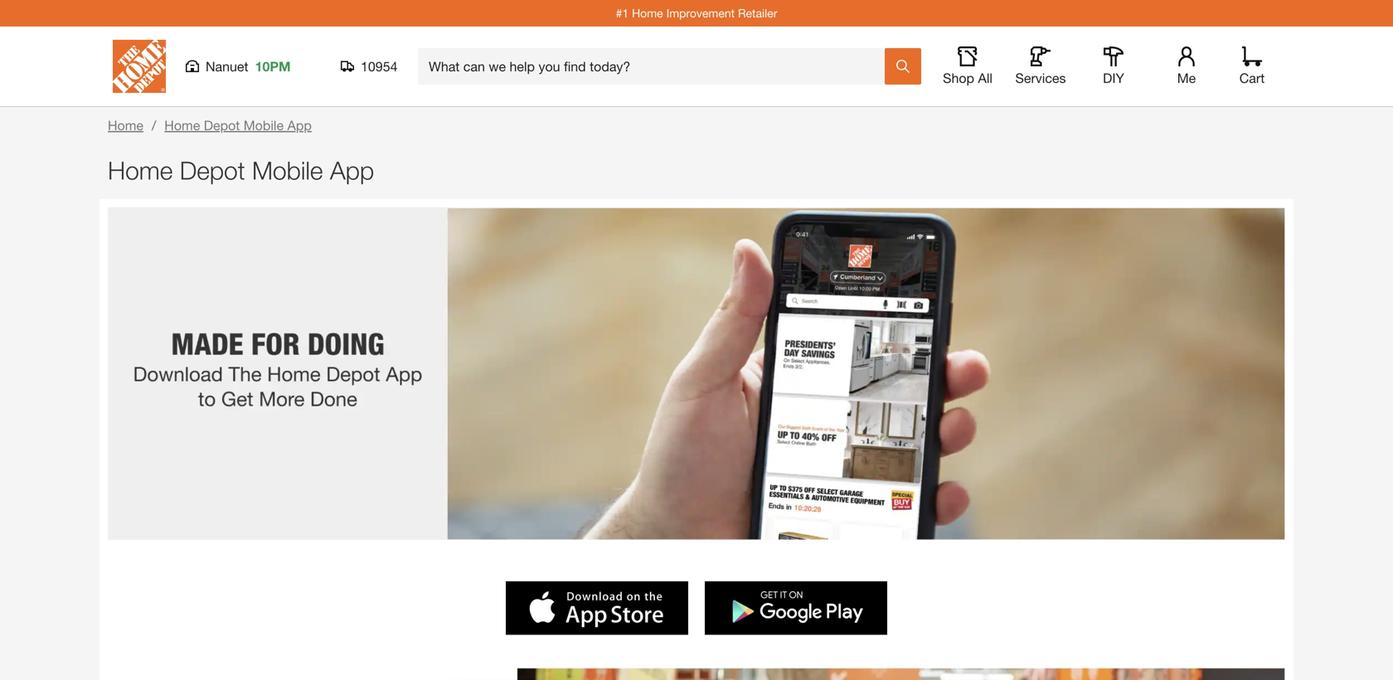 Task type: describe. For each thing, give the bounding box(es) containing it.
1 vertical spatial mobile
[[252, 156, 323, 185]]

home right home link
[[165, 117, 200, 133]]

me
[[1178, 70, 1197, 86]]

10954 button
[[341, 58, 398, 75]]

home right #1
[[632, 6, 664, 20]]

made for doing download the home depot app to get more done image
[[108, 207, 1286, 540]]

home link
[[108, 117, 144, 133]]

nanuet
[[206, 58, 249, 74]]

10pm
[[255, 58, 291, 74]]

0 vertical spatial depot
[[204, 117, 240, 133]]

services button
[[1015, 46, 1068, 86]]

0 vertical spatial mobile
[[244, 117, 284, 133]]

the home depot logo image
[[113, 40, 166, 93]]



Task type: locate. For each thing, give the bounding box(es) containing it.
depot down home depot mobile app link
[[180, 156, 245, 185]]

depot down nanuet
[[204, 117, 240, 133]]

#1 home improvement retailer
[[616, 6, 778, 20]]

 image
[[407, 668, 1286, 680]]

mobile down 10pm on the left top of page
[[244, 117, 284, 133]]

depot
[[204, 117, 240, 133], [180, 156, 245, 185]]

diy button
[[1088, 46, 1141, 86]]

shop all button
[[942, 46, 995, 86]]

app
[[288, 117, 312, 133], [330, 156, 374, 185]]

home depot mobile app link
[[165, 117, 312, 133]]

1 vertical spatial app
[[330, 156, 374, 185]]

1 horizontal spatial app
[[330, 156, 374, 185]]

0 vertical spatial home depot mobile app
[[165, 117, 312, 133]]

home
[[632, 6, 664, 20], [108, 117, 144, 133], [165, 117, 200, 133], [108, 156, 173, 185]]

get it on google play - android image
[[705, 582, 888, 635]]

1 vertical spatial depot
[[180, 156, 245, 185]]

home depot mobile app down home depot mobile app link
[[108, 156, 374, 185]]

mobile down home depot mobile app link
[[252, 156, 323, 185]]

home depot mobile app
[[165, 117, 312, 133], [108, 156, 374, 185]]

all
[[979, 70, 993, 86]]

What can we help you find today? search field
[[429, 49, 885, 84]]

mobile
[[244, 117, 284, 133], [252, 156, 323, 185]]

shop all
[[943, 70, 993, 86]]

#1
[[616, 6, 629, 20]]

retailer
[[738, 6, 778, 20]]

home depot mobile app down nanuet 10pm
[[165, 117, 312, 133]]

me button
[[1161, 46, 1214, 86]]

nanuet 10pm
[[206, 58, 291, 74]]

download on the app store - iphone image
[[506, 582, 689, 635]]

home down the home depot logo at the top left of page
[[108, 117, 144, 133]]

1 vertical spatial home depot mobile app
[[108, 156, 374, 185]]

home down home link
[[108, 156, 173, 185]]

cart link
[[1235, 46, 1271, 86]]

10954
[[361, 58, 398, 74]]

cart
[[1240, 70, 1266, 86]]

0 horizontal spatial app
[[288, 117, 312, 133]]

services
[[1016, 70, 1067, 86]]

diy
[[1104, 70, 1125, 86]]

0 vertical spatial app
[[288, 117, 312, 133]]

shop
[[943, 70, 975, 86]]

improvement
[[667, 6, 735, 20]]



Task type: vqa. For each thing, say whether or not it's contained in the screenshot.
'branches' in add a touch of modern nature to any space with the auraled glotree. this led light is powered by either batteries or a usb power source, and is easily controlled with the press of a button. the adjustable artificial tree branches can be moved in any direction for a customized shape and lighting. the auraled glotree adds a soothing shine and relaxing ambiance to any space, making it the perfect night-light.
no



